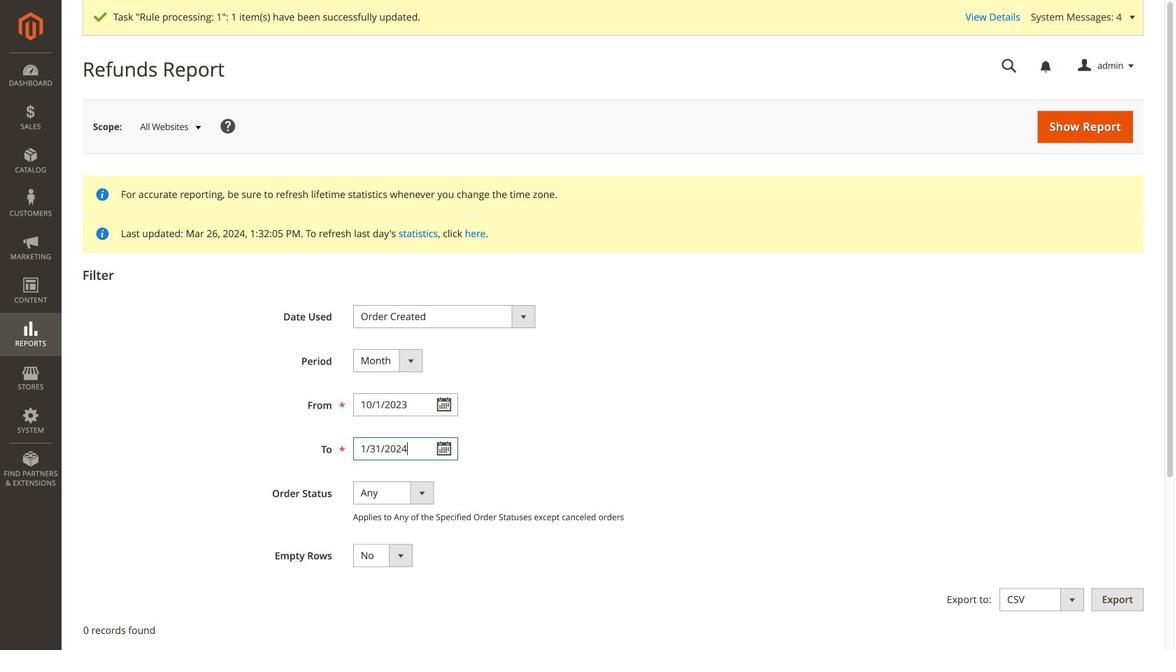 Task type: locate. For each thing, give the bounding box(es) containing it.
menu bar
[[0, 52, 62, 495]]

None text field
[[992, 54, 1027, 78]]

magento admin panel image
[[19, 12, 43, 41]]

None text field
[[353, 393, 458, 416], [353, 437, 458, 460], [353, 393, 458, 416], [353, 437, 458, 460]]



Task type: vqa. For each thing, say whether or not it's contained in the screenshot.
zeppelin yoga pant image
no



